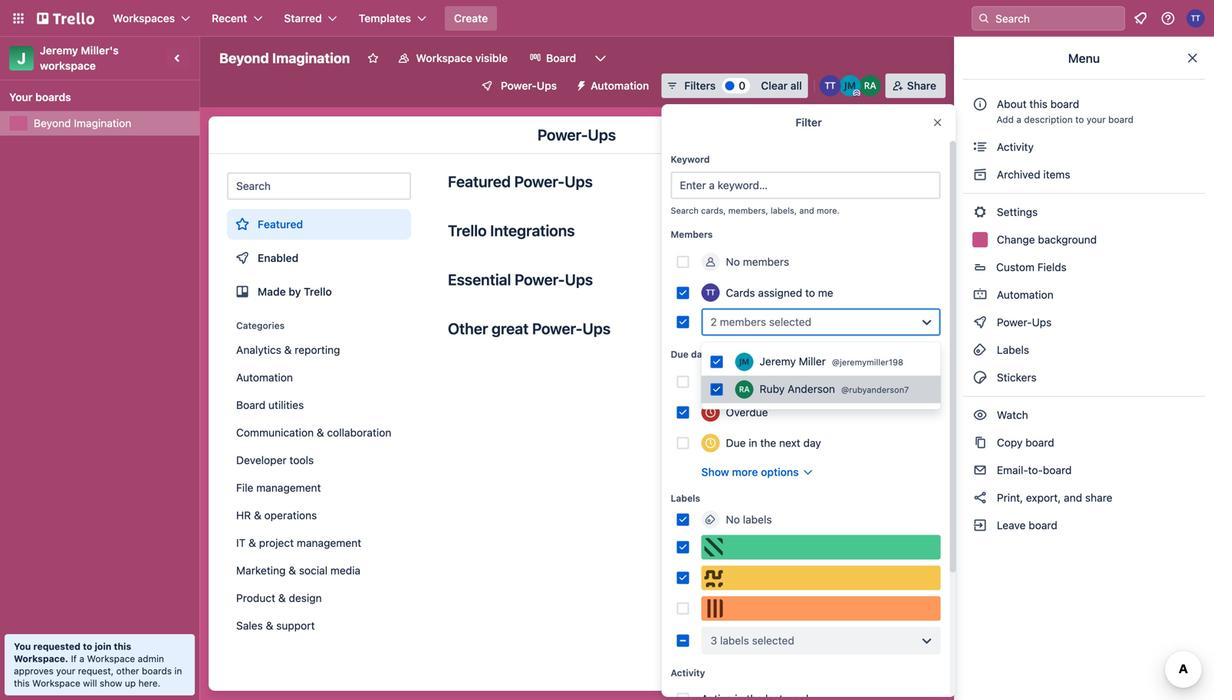 Task type: vqa. For each thing, say whether or not it's contained in the screenshot.
sm image in the Email-To-Board 'link'
yes



Task type: describe. For each thing, give the bounding box(es) containing it.
0 horizontal spatial labels
[[671, 494, 700, 504]]

2 vertical spatial power-ups
[[994, 316, 1055, 329]]

other
[[116, 666, 139, 677]]

reporting
[[295, 344, 340, 357]]

primary element
[[0, 0, 1214, 37]]

0 horizontal spatial automation
[[236, 372, 293, 384]]

sm image for print, export, and share
[[972, 491, 988, 506]]

hr & operations link
[[227, 504, 411, 528]]

to-
[[1028, 464, 1043, 477]]

stickers
[[994, 372, 1037, 384]]

print, export, and share link
[[963, 486, 1205, 511]]

2 horizontal spatial terry turtle (terryturtle) image
[[1186, 9, 1205, 28]]

0 notifications image
[[1131, 9, 1150, 28]]

workspace
[[40, 59, 96, 72]]

dates
[[743, 376, 770, 388]]

activity inside activity link
[[994, 141, 1034, 153]]

show
[[100, 679, 122, 689]]

your inside about this board add a description to your board
[[1087, 114, 1106, 125]]

sm image for watch
[[972, 408, 988, 423]]

sm image for activity
[[972, 140, 988, 155]]

back to home image
[[37, 6, 94, 31]]

you requested to join this workspace.
[[14, 642, 131, 665]]

templates
[[359, 12, 411, 25]]

board for board
[[546, 52, 576, 64]]

watch
[[994, 409, 1031, 422]]

1 vertical spatial imagination
[[74, 117, 131, 130]]

change
[[997, 234, 1035, 246]]

show
[[701, 466, 729, 479]]

0 horizontal spatial beyond imagination
[[34, 117, 131, 130]]

cards,
[[701, 206, 726, 216]]

developer tools link
[[227, 449, 411, 473]]

featured link
[[227, 209, 411, 240]]

items
[[1043, 168, 1070, 181]]

due for due in the next day
[[726, 437, 746, 450]]

sm image for stickers
[[972, 370, 988, 386]]

will
[[83, 679, 97, 689]]

no members
[[726, 256, 789, 268]]

show more options
[[701, 466, 799, 479]]

labels,
[[771, 206, 797, 216]]

color: yellow, title: none element
[[701, 566, 941, 591]]

email-to-board link
[[963, 459, 1205, 483]]

automation inside button
[[591, 79, 649, 92]]

customize views image
[[593, 51, 608, 66]]

day
[[803, 437, 821, 450]]

board up the print, export, and share
[[1043, 464, 1072, 477]]

2
[[711, 316, 717, 329]]

activity link
[[963, 135, 1205, 160]]

sm image inside the automation button
[[569, 74, 591, 95]]

ruby
[[760, 383, 785, 396]]

keyword
[[671, 154, 710, 165]]

archived
[[997, 168, 1040, 181]]

workspace inside workspace visible button
[[416, 52, 472, 64]]

collaboration
[[327, 427, 391, 439]]

utilities
[[268, 399, 304, 412]]

share button
[[886, 74, 946, 98]]

print,
[[997, 492, 1023, 505]]

jeremy miller (jeremymiller198) image
[[840, 75, 861, 97]]

featured for featured
[[258, 218, 303, 231]]

communication
[[236, 427, 314, 439]]

email-to-board
[[994, 464, 1072, 477]]

clear all
[[761, 79, 802, 92]]

file management link
[[227, 476, 411, 501]]

boards inside "element"
[[35, 91, 71, 104]]

color: orange, title: none element
[[701, 597, 941, 622]]

j
[[17, 49, 26, 67]]

labels for no
[[743, 514, 772, 526]]

analytics & reporting
[[236, 344, 340, 357]]

about
[[997, 98, 1027, 110]]

1 vertical spatial activity
[[671, 668, 705, 679]]

no for no dates
[[726, 376, 740, 388]]

categories
[[236, 321, 285, 331]]

@jeremymiller198
[[832, 358, 903, 368]]

3 labels selected
[[711, 635, 794, 648]]

leave
[[997, 520, 1026, 532]]

if a workspace admin approves your request, other boards in this workspace will show up here.
[[14, 654, 182, 689]]

power- up integrations
[[514, 173, 565, 191]]

analytics
[[236, 344, 281, 357]]

due for due date
[[671, 349, 689, 360]]

join
[[95, 642, 111, 653]]

leave board link
[[963, 514, 1205, 538]]

the
[[760, 437, 776, 450]]

search image
[[978, 12, 990, 25]]

background
[[1038, 234, 1097, 246]]

& for project
[[249, 537, 256, 550]]

other great power-ups
[[448, 320, 611, 338]]

assigned
[[758, 287, 802, 299]]

labels link
[[963, 338, 1205, 363]]

it & project management
[[236, 537, 361, 550]]

1 vertical spatial management
[[297, 537, 361, 550]]

integrations
[[490, 222, 575, 240]]

print, export, and share
[[994, 492, 1112, 505]]

add
[[996, 114, 1014, 125]]

this member is an admin of this board. image
[[853, 90, 860, 97]]

members,
[[728, 206, 768, 216]]

starred button
[[275, 6, 346, 31]]

settings link
[[963, 200, 1205, 225]]

marketing & social media
[[236, 565, 361, 577]]

no for no labels
[[726, 514, 740, 526]]

0 horizontal spatial beyond
[[34, 117, 71, 130]]

share
[[1085, 492, 1112, 505]]

admin
[[138, 654, 164, 665]]

up
[[125, 679, 136, 689]]

0 vertical spatial management
[[256, 482, 321, 495]]

workspace navigation collapse icon image
[[167, 48, 189, 69]]

me
[[818, 287, 833, 299]]

request,
[[78, 666, 114, 677]]

jeremy for jeremy miller @jeremymiller198
[[760, 355, 796, 368]]

archived items link
[[963, 163, 1205, 187]]

1 horizontal spatial trello
[[448, 222, 487, 240]]

project
[[259, 537, 294, 550]]

archived items
[[994, 168, 1070, 181]]

2 vertical spatial terry turtle (terryturtle) image
[[701, 284, 720, 302]]

great
[[492, 320, 529, 338]]

power- down integrations
[[515, 271, 565, 289]]

description
[[1024, 114, 1073, 125]]

search cards, members, labels, and more.
[[671, 206, 840, 216]]

other
[[448, 320, 488, 338]]

your boards with 1 items element
[[9, 88, 183, 107]]

star or unstar board image
[[367, 52, 379, 64]]

1 vertical spatial terry turtle (terryturtle) image
[[820, 75, 841, 97]]

copy board
[[994, 437, 1054, 449]]

sales
[[236, 620, 263, 633]]

board utilities
[[236, 399, 304, 412]]

cards assigned to me
[[726, 287, 833, 299]]

0
[[739, 79, 746, 92]]

file management
[[236, 482, 321, 495]]

selected for 3 labels selected
[[752, 635, 794, 648]]

automation button
[[569, 74, 658, 98]]

& for social
[[289, 565, 296, 577]]

share
[[907, 79, 936, 92]]

ups inside power-ups button
[[537, 79, 557, 92]]

support
[[276, 620, 315, 633]]

a inside if a workspace admin approves your request, other boards in this workspace will show up here.
[[79, 654, 84, 665]]



Task type: locate. For each thing, give the bounding box(es) containing it.
your down if
[[56, 666, 75, 677]]

starred
[[284, 12, 322, 25]]

workspace.
[[14, 654, 68, 665]]

terry turtle (terryturtle) image right open information menu icon
[[1186, 9, 1205, 28]]

1 no from the top
[[726, 256, 740, 268]]

1 horizontal spatial a
[[1016, 114, 1021, 125]]

0 horizontal spatial ruby anderson (rubyanderson7) image
[[735, 381, 753, 399]]

0 vertical spatial beyond
[[219, 50, 269, 66]]

0 horizontal spatial in
[[174, 666, 182, 677]]

you
[[14, 642, 31, 653]]

& left social
[[289, 565, 296, 577]]

workspace visible button
[[388, 46, 517, 71]]

no up the cards
[[726, 256, 740, 268]]

sm image for email-to-board
[[972, 463, 988, 479]]

in right other
[[174, 666, 182, 677]]

power- inside power-ups link
[[997, 316, 1032, 329]]

board up the to-
[[1025, 437, 1054, 449]]

1 vertical spatial trello
[[304, 286, 332, 298]]

0 vertical spatial your
[[1087, 114, 1106, 125]]

1 vertical spatial and
[[1064, 492, 1082, 505]]

watch link
[[963, 403, 1205, 428]]

1 sm image from the top
[[972, 205, 988, 220]]

workspaces
[[113, 12, 175, 25]]

1 horizontal spatial beyond
[[219, 50, 269, 66]]

board up description
[[1050, 98, 1079, 110]]

sm image inside the automation link
[[972, 288, 988, 303]]

to up activity link
[[1075, 114, 1084, 125]]

power-ups inside button
[[501, 79, 557, 92]]

power- right great
[[532, 320, 582, 338]]

1 vertical spatial automation link
[[227, 366, 411, 390]]

board up activity link
[[1108, 114, 1133, 125]]

terry turtle (terryturtle) image up 2
[[701, 284, 720, 302]]

terry turtle (terryturtle) image
[[1186, 9, 1205, 28], [820, 75, 841, 97], [701, 284, 720, 302]]

selected
[[769, 316, 811, 329], [752, 635, 794, 648]]

& down the board utilities link
[[317, 427, 324, 439]]

management up operations
[[256, 482, 321, 495]]

0 vertical spatial jeremy
[[40, 44, 78, 57]]

1 horizontal spatial ruby anderson (rubyanderson7) image
[[859, 75, 881, 97]]

& inside "marketing & social media" link
[[289, 565, 296, 577]]

1 vertical spatial boards
[[142, 666, 172, 677]]

due left the date
[[671, 349, 689, 360]]

members for 2
[[720, 316, 766, 329]]

trello
[[448, 222, 487, 240], [304, 286, 332, 298]]

sm image inside labels "link"
[[972, 343, 988, 358]]

selected for 2 members selected
[[769, 316, 811, 329]]

0 vertical spatial automation
[[591, 79, 649, 92]]

2 vertical spatial no
[[726, 514, 740, 526]]

labels down show more options button
[[743, 514, 772, 526]]

featured up trello integrations
[[448, 173, 511, 191]]

boards inside if a workspace admin approves your request, other boards in this workspace will show up here.
[[142, 666, 172, 677]]

product & design link
[[227, 587, 411, 611]]

this inside about this board add a description to your board
[[1029, 98, 1048, 110]]

power-ups down board link
[[501, 79, 557, 92]]

1 vertical spatial automation
[[994, 289, 1053, 301]]

0 vertical spatial a
[[1016, 114, 1021, 125]]

1 horizontal spatial to
[[805, 287, 815, 299]]

automation link down analytics & reporting link
[[227, 366, 411, 390]]

1 horizontal spatial boards
[[142, 666, 172, 677]]

options
[[761, 466, 799, 479]]

sm image for archived items
[[972, 167, 988, 183]]

sm image inside the stickers link
[[972, 370, 988, 386]]

sm image inside copy board 'link'
[[972, 436, 988, 451]]

hr
[[236, 510, 251, 522]]

sm image for leave board
[[972, 518, 988, 534]]

trello right by in the left top of the page
[[304, 286, 332, 298]]

ruby anderson (rubyanderson7) image up overdue
[[735, 381, 753, 399]]

automation up board utilities
[[236, 372, 293, 384]]

selected down color: orange, title: none element
[[752, 635, 794, 648]]

1 horizontal spatial workspace
[[87, 654, 135, 665]]

2 vertical spatial this
[[14, 679, 30, 689]]

sm image for labels
[[972, 343, 988, 358]]

0 vertical spatial terry turtle (terryturtle) image
[[1186, 9, 1205, 28]]

and left more. at right top
[[799, 206, 814, 216]]

labels right 3
[[720, 635, 749, 648]]

0 vertical spatial to
[[1075, 114, 1084, 125]]

due up the more at the right bottom
[[726, 437, 746, 450]]

0 horizontal spatial terry turtle (terryturtle) image
[[701, 284, 720, 302]]

& inside product & design link
[[278, 592, 286, 605]]

ruby anderson (rubyanderson7) image left share "button"
[[859, 75, 881, 97]]

beyond imagination link
[[34, 116, 190, 131]]

anderson
[[788, 383, 835, 396]]

made
[[258, 286, 286, 298]]

automation
[[591, 79, 649, 92], [994, 289, 1053, 301], [236, 372, 293, 384]]

sm image inside watch link
[[972, 408, 988, 423]]

imagination down starred dropdown button
[[272, 50, 350, 66]]

change background link
[[963, 228, 1205, 252]]

jeremy miller (jeremymiller198) image
[[735, 353, 753, 372]]

enabled link
[[227, 243, 411, 274]]

board inside 'link'
[[1025, 437, 1054, 449]]

beyond imagination down your boards with 1 items "element"
[[34, 117, 131, 130]]

0 vertical spatial no
[[726, 256, 740, 268]]

1 vertical spatial board
[[236, 399, 265, 412]]

0 vertical spatial boards
[[35, 91, 71, 104]]

1 vertical spatial to
[[805, 287, 815, 299]]

sm image for settings
[[972, 205, 988, 220]]

1 vertical spatial featured
[[258, 218, 303, 231]]

featured up enabled
[[258, 218, 303, 231]]

1 horizontal spatial terry turtle (terryturtle) image
[[820, 75, 841, 97]]

jeremy miller @jeremymiller198
[[760, 355, 903, 368]]

beyond imagination down starred
[[219, 50, 350, 66]]

your inside if a workspace admin approves your request, other boards in this workspace will show up here.
[[56, 666, 75, 677]]

a right add
[[1016, 114, 1021, 125]]

0 vertical spatial workspace
[[416, 52, 472, 64]]

labels for 3
[[720, 635, 749, 648]]

0 horizontal spatial featured
[[258, 218, 303, 231]]

& for collaboration
[[317, 427, 324, 439]]

0 horizontal spatial activity
[[671, 668, 705, 679]]

product
[[236, 592, 275, 605]]

boards
[[35, 91, 71, 104], [142, 666, 172, 677]]

analytics & reporting link
[[227, 338, 411, 363]]

jeremy inside jeremy miller's workspace
[[40, 44, 78, 57]]

sales & support
[[236, 620, 315, 633]]

members
[[671, 229, 713, 240]]

0 vertical spatial and
[[799, 206, 814, 216]]

your
[[9, 91, 33, 104]]

0 vertical spatial board
[[546, 52, 576, 64]]

& inside sales & support link
[[266, 620, 273, 633]]

product & design
[[236, 592, 322, 605]]

& for operations
[[254, 510, 261, 522]]

2 horizontal spatial workspace
[[416, 52, 472, 64]]

labels inside "link"
[[994, 344, 1029, 357]]

2 members selected
[[711, 316, 811, 329]]

1 horizontal spatial board
[[546, 52, 576, 64]]

workspace left visible
[[416, 52, 472, 64]]

power-ups down the automation button
[[537, 126, 616, 144]]

power- inside power-ups button
[[501, 79, 537, 92]]

power-ups
[[501, 79, 557, 92], [537, 126, 616, 144], [994, 316, 1055, 329]]

to inside 'you requested to join this workspace.'
[[83, 642, 92, 653]]

to for cards assigned to me
[[805, 287, 815, 299]]

social
[[299, 565, 328, 577]]

0 vertical spatial ruby anderson (rubyanderson7) image
[[859, 75, 881, 97]]

1 horizontal spatial this
[[114, 642, 131, 653]]

& right it
[[249, 537, 256, 550]]

4 sm image from the top
[[972, 408, 988, 423]]

2 sm image from the top
[[972, 343, 988, 358]]

this inside if a workspace admin approves your request, other boards in this workspace will show up here.
[[14, 679, 30, 689]]

media
[[330, 565, 361, 577]]

selected down assigned
[[769, 316, 811, 329]]

1 vertical spatial workspace
[[87, 654, 135, 665]]

sm image inside the archived items link
[[972, 167, 988, 183]]

0 vertical spatial activity
[[994, 141, 1034, 153]]

beyond down recent dropdown button
[[219, 50, 269, 66]]

0 horizontal spatial trello
[[304, 286, 332, 298]]

sm image for copy board
[[972, 436, 988, 451]]

workspace down approves at the bottom left of the page
[[32, 679, 80, 689]]

management down "hr & operations" link
[[297, 537, 361, 550]]

& right sales
[[266, 620, 273, 633]]

ups
[[537, 79, 557, 92], [588, 126, 616, 144], [565, 173, 593, 191], [565, 271, 593, 289], [1032, 316, 1052, 329], [582, 320, 611, 338]]

trello up essential
[[448, 222, 487, 240]]

1 horizontal spatial and
[[1064, 492, 1082, 505]]

members up cards assigned to me
[[743, 256, 789, 268]]

change background
[[994, 234, 1097, 246]]

members right 2
[[720, 316, 766, 329]]

your
[[1087, 114, 1106, 125], [56, 666, 75, 677]]

ups inside power-ups link
[[1032, 316, 1052, 329]]

sm image inside power-ups link
[[972, 315, 988, 331]]

made by trello
[[258, 286, 332, 298]]

beyond imagination
[[219, 50, 350, 66], [34, 117, 131, 130]]

board
[[546, 52, 576, 64], [236, 399, 265, 412]]

more.
[[817, 206, 840, 216]]

terry turtle (terryturtle) image left this member is an admin of this board. image
[[820, 75, 841, 97]]

your boards
[[9, 91, 71, 104]]

members for no
[[743, 256, 789, 268]]

developer tools
[[236, 454, 314, 467]]

board left customize views image
[[546, 52, 576, 64]]

0 horizontal spatial board
[[236, 399, 265, 412]]

1 vertical spatial your
[[56, 666, 75, 677]]

power- up stickers at the right of page
[[997, 316, 1032, 329]]

board down export,
[[1029, 520, 1057, 532]]

1 vertical spatial due
[[726, 437, 746, 450]]

3
[[711, 635, 717, 648]]

in inside if a workspace admin approves your request, other boards in this workspace will show up here.
[[174, 666, 182, 677]]

no down the more at the right bottom
[[726, 514, 740, 526]]

Enter a keyword… text field
[[671, 172, 941, 199]]

activity
[[994, 141, 1034, 153], [671, 668, 705, 679]]

sm image inside activity link
[[972, 140, 988, 155]]

0 horizontal spatial boards
[[35, 91, 71, 104]]

beyond
[[219, 50, 269, 66], [34, 117, 71, 130]]

and left the 'share' on the bottom
[[1064, 492, 1082, 505]]

sm image for automation
[[972, 288, 988, 303]]

to inside about this board add a description to your board
[[1075, 114, 1084, 125]]

this inside 'you requested to join this workspace.'
[[114, 642, 131, 653]]

0 horizontal spatial and
[[799, 206, 814, 216]]

workspace visible
[[416, 52, 508, 64]]

featured power-ups
[[448, 173, 593, 191]]

sm image inside leave board link
[[972, 518, 988, 534]]

to left me
[[805, 287, 815, 299]]

settings
[[994, 206, 1038, 219]]

board
[[1050, 98, 1079, 110], [1108, 114, 1133, 125], [1025, 437, 1054, 449], [1043, 464, 1072, 477], [1029, 520, 1057, 532]]

featured
[[448, 173, 511, 191], [258, 218, 303, 231]]

tools
[[289, 454, 314, 467]]

imagination inside text field
[[272, 50, 350, 66]]

0 vertical spatial imagination
[[272, 50, 350, 66]]

& inside "hr & operations" link
[[254, 510, 261, 522]]

2 horizontal spatial automation
[[994, 289, 1053, 301]]

create button
[[445, 6, 497, 31]]

1 vertical spatial members
[[720, 316, 766, 329]]

sm image inside print, export, and share link
[[972, 491, 988, 506]]

in left the
[[749, 437, 757, 450]]

close popover image
[[931, 117, 944, 129]]

templates button
[[349, 6, 436, 31]]

1 vertical spatial beyond
[[34, 117, 71, 130]]

1 vertical spatial no
[[726, 376, 740, 388]]

board utilities link
[[227, 393, 411, 418]]

cards
[[726, 287, 755, 299]]

power- up featured power-ups
[[537, 126, 588, 144]]

2 vertical spatial to
[[83, 642, 92, 653]]

sm image inside "email-to-board" link
[[972, 463, 988, 479]]

no for no members
[[726, 256, 740, 268]]

1 vertical spatial selected
[[752, 635, 794, 648]]

1 horizontal spatial in
[[749, 437, 757, 450]]

0 horizontal spatial due
[[671, 349, 689, 360]]

0 vertical spatial beyond imagination
[[219, 50, 350, 66]]

5 sm image from the top
[[972, 436, 988, 451]]

Search field
[[990, 7, 1124, 30]]

board for board utilities
[[236, 399, 265, 412]]

a inside about this board add a description to your board
[[1016, 114, 1021, 125]]

0 vertical spatial featured
[[448, 173, 511, 191]]

made by trello link
[[227, 277, 411, 308]]

6 sm image from the top
[[972, 491, 988, 506]]

1 horizontal spatial your
[[1087, 114, 1106, 125]]

2 vertical spatial workspace
[[32, 679, 80, 689]]

0 vertical spatial members
[[743, 256, 789, 268]]

this up description
[[1029, 98, 1048, 110]]

this down approves at the bottom left of the page
[[14, 679, 30, 689]]

& left "design"
[[278, 592, 286, 605]]

to left join
[[83, 642, 92, 653]]

3 sm image from the top
[[972, 370, 988, 386]]

sm image
[[569, 74, 591, 95], [972, 140, 988, 155], [972, 167, 988, 183], [972, 288, 988, 303], [972, 315, 988, 331], [972, 463, 988, 479], [972, 518, 988, 534]]

1 vertical spatial a
[[79, 654, 84, 665]]

due in the next day
[[726, 437, 821, 450]]

2 horizontal spatial this
[[1029, 98, 1048, 110]]

marketing & social media link
[[227, 559, 411, 584]]

a right if
[[79, 654, 84, 665]]

& for reporting
[[284, 344, 292, 357]]

0 horizontal spatial automation link
[[227, 366, 411, 390]]

2 no from the top
[[726, 376, 740, 388]]

no
[[726, 256, 740, 268], [726, 376, 740, 388], [726, 514, 740, 526]]

0 horizontal spatial imagination
[[74, 117, 131, 130]]

& inside communication & collaboration link
[[317, 427, 324, 439]]

0 vertical spatial trello
[[448, 222, 487, 240]]

search
[[671, 206, 699, 216]]

beyond inside text field
[[219, 50, 269, 66]]

& inside analytics & reporting link
[[284, 344, 292, 357]]

0 vertical spatial due
[[671, 349, 689, 360]]

@rubyanderson7
[[841, 385, 909, 395]]

1 horizontal spatial activity
[[994, 141, 1034, 153]]

jeremy up ruby
[[760, 355, 796, 368]]

0 horizontal spatial this
[[14, 679, 30, 689]]

1 horizontal spatial automation link
[[963, 283, 1205, 308]]

imagination down your boards with 1 items "element"
[[74, 117, 131, 130]]

& for support
[[266, 620, 273, 633]]

1 vertical spatial jeremy
[[760, 355, 796, 368]]

sm image for power-ups
[[972, 315, 988, 331]]

sm image
[[972, 205, 988, 220], [972, 343, 988, 358], [972, 370, 988, 386], [972, 408, 988, 423], [972, 436, 988, 451], [972, 491, 988, 506]]

workspace down join
[[87, 654, 135, 665]]

1 vertical spatial beyond imagination
[[34, 117, 131, 130]]

export,
[[1026, 492, 1061, 505]]

& for design
[[278, 592, 286, 605]]

1 vertical spatial labels
[[720, 635, 749, 648]]

&
[[284, 344, 292, 357], [317, 427, 324, 439], [254, 510, 261, 522], [249, 537, 256, 550], [289, 565, 296, 577], [278, 592, 286, 605], [266, 620, 273, 633]]

power-ups down 'custom fields'
[[994, 316, 1055, 329]]

management
[[256, 482, 321, 495], [297, 537, 361, 550]]

date
[[691, 349, 711, 360]]

0 vertical spatial labels
[[743, 514, 772, 526]]

1 vertical spatial labels
[[671, 494, 700, 504]]

board left utilities
[[236, 399, 265, 412]]

& right "analytics"
[[284, 344, 292, 357]]

1 horizontal spatial labels
[[994, 344, 1029, 357]]

1 horizontal spatial due
[[726, 437, 746, 450]]

workspaces button
[[104, 6, 199, 31]]

more
[[732, 466, 758, 479]]

your up activity link
[[1087, 114, 1106, 125]]

0 horizontal spatial jeremy
[[40, 44, 78, 57]]

marketing
[[236, 565, 286, 577]]

show more options button
[[701, 465, 814, 480]]

& inside it & project management link
[[249, 537, 256, 550]]

boards down admin
[[142, 666, 172, 677]]

0 horizontal spatial workspace
[[32, 679, 80, 689]]

sm image inside settings link
[[972, 205, 988, 220]]

1 horizontal spatial automation
[[591, 79, 649, 92]]

automation down customize views image
[[591, 79, 649, 92]]

automation link down custom fields button
[[963, 283, 1205, 308]]

file
[[236, 482, 253, 495]]

to for you requested to join this workspace.
[[83, 642, 92, 653]]

design
[[289, 592, 322, 605]]

boards right your
[[35, 91, 71, 104]]

1 vertical spatial power-ups
[[537, 126, 616, 144]]

jeremy for jeremy miller's workspace
[[40, 44, 78, 57]]

beyond imagination inside text field
[[219, 50, 350, 66]]

power- down visible
[[501, 79, 537, 92]]

this right join
[[114, 642, 131, 653]]

no down jeremy miller (jeremymiller198) icon
[[726, 376, 740, 388]]

due date
[[671, 349, 711, 360]]

power-ups link
[[963, 311, 1205, 335]]

automation down 'custom fields'
[[994, 289, 1053, 301]]

3 no from the top
[[726, 514, 740, 526]]

featured for featured power-ups
[[448, 173, 511, 191]]

ruby anderson (rubyanderson7) image
[[859, 75, 881, 97], [735, 381, 753, 399]]

by
[[289, 286, 301, 298]]

color: green, title: none element
[[701, 536, 941, 560]]

0 vertical spatial in
[[749, 437, 757, 450]]

here.
[[138, 679, 160, 689]]

trello integrations
[[448, 222, 575, 240]]

2 vertical spatial automation
[[236, 372, 293, 384]]

miller's
[[81, 44, 119, 57]]

0 vertical spatial labels
[[994, 344, 1029, 357]]

1 horizontal spatial jeremy
[[760, 355, 796, 368]]

jeremy up workspace
[[40, 44, 78, 57]]

copy
[[997, 437, 1023, 449]]

1 vertical spatial ruby anderson (rubyanderson7) image
[[735, 381, 753, 399]]

0 vertical spatial automation link
[[963, 283, 1205, 308]]

2 horizontal spatial to
[[1075, 114, 1084, 125]]

Search text field
[[227, 173, 411, 200]]

1 horizontal spatial beyond imagination
[[219, 50, 350, 66]]

open information menu image
[[1160, 11, 1176, 26]]

beyond down your boards
[[34, 117, 71, 130]]

1 horizontal spatial featured
[[448, 173, 511, 191]]

1 horizontal spatial imagination
[[272, 50, 350, 66]]

about this board add a description to your board
[[996, 98, 1133, 125]]

& right hr
[[254, 510, 261, 522]]

Board name text field
[[212, 46, 358, 71]]



